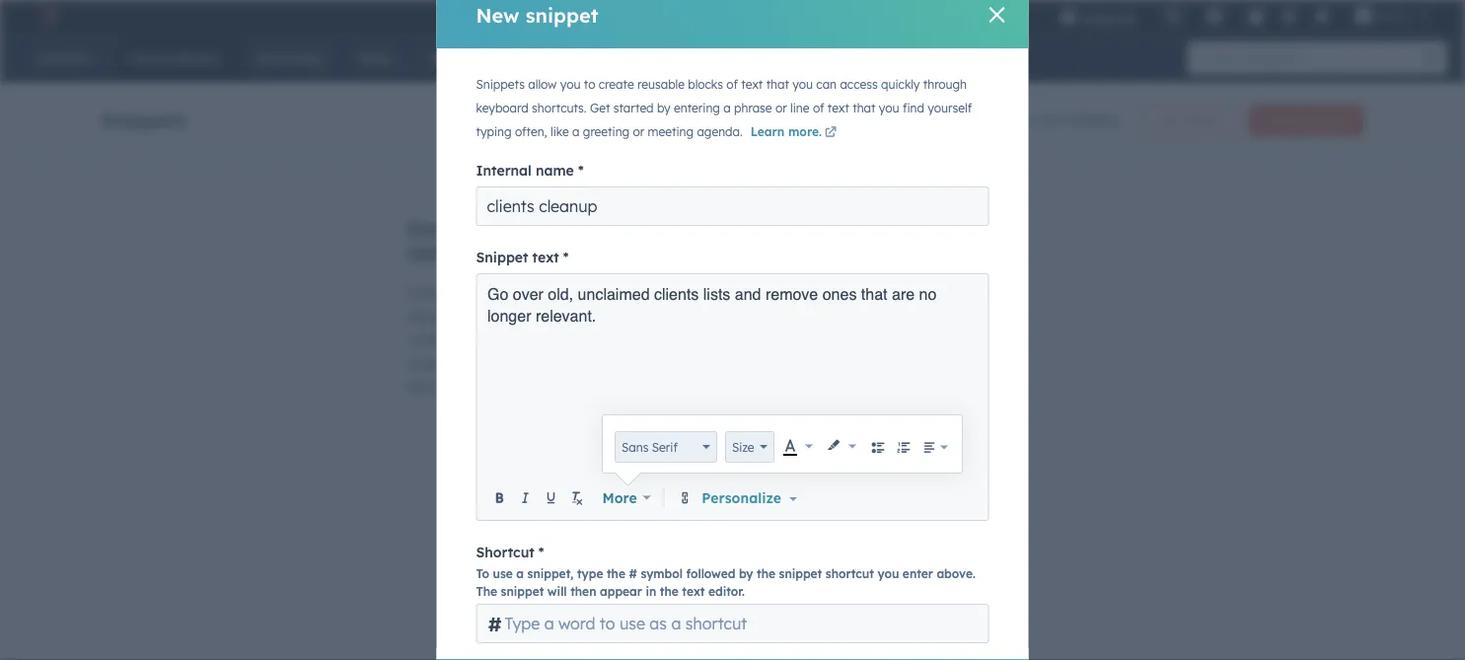 Task type: vqa. For each thing, say whether or not it's contained in the screenshot.
second 'press to sort.' element from left
no



Task type: locate. For each thing, give the bounding box(es) containing it.
2 vertical spatial a
[[517, 566, 524, 581]]

1 vertical spatial a
[[573, 124, 580, 139]]

text
[[742, 77, 763, 92], [828, 101, 850, 115], [533, 249, 559, 266], [682, 584, 705, 599]]

name
[[536, 162, 574, 179]]

yourself
[[928, 101, 973, 115]]

0 vertical spatial create
[[1266, 113, 1303, 128]]

that up phrase
[[767, 77, 790, 92]]

snippets banner
[[101, 99, 1365, 136]]

snippets inside snippets allow you to create reusable blocks of text that you can access quickly through keyboard shortcuts. get started by entering a phrase or line of text that you find yourself typing often, like a greeting or meeting agenda.
[[476, 77, 525, 92]]

a up agenda.
[[724, 101, 731, 115]]

of
[[727, 77, 738, 92], [813, 101, 825, 115], [1041, 112, 1054, 129]]

hubspot image
[[36, 4, 59, 28]]

# inside shortcut to use a snippet, type the # symbol followed by the snippet shortcut you enter above. the snippet will then appear in the text editor.
[[629, 566, 638, 581]]

in inside shortcut to use a snippet, type the # symbol followed by the snippet shortcut you enter above. the snippet will then appear in the text editor.
[[646, 584, 657, 599]]

to right the 'go'
[[519, 284, 533, 302]]

new for new snippet
[[476, 2, 520, 27]]

notes down responses at the left of page
[[407, 332, 443, 349]]

type
[[664, 355, 693, 373], [577, 566, 604, 581]]

that down access
[[853, 101, 876, 115]]

agenda.
[[697, 124, 743, 139]]

menu
[[1046, 0, 1442, 32]]

in down symbol
[[646, 584, 657, 599]]

go
[[488, 285, 509, 303]]

search button
[[1415, 41, 1448, 75]]

go over old, unclaimed clients lists and remove ones that are no longer relevant.
[[488, 285, 942, 325]]

Internal name text field
[[476, 187, 990, 226]]

2 vertical spatial emails
[[407, 355, 449, 373]]

2 horizontal spatial in
[[646, 584, 657, 599]]

0 vertical spatial emails
[[588, 216, 652, 241]]

create up responses at the left of page
[[407, 284, 451, 302]]

new inside new folder button
[[1160, 113, 1185, 128]]

by
[[657, 101, 671, 115], [739, 566, 754, 581]]

1 vertical spatial emails
[[492, 308, 534, 325]]

1 horizontal spatial emails
[[492, 308, 534, 325]]

by down reusable
[[657, 101, 671, 115]]

0 horizontal spatial type
[[577, 566, 604, 581]]

internal name
[[476, 162, 574, 179]]

that for ones
[[862, 285, 888, 303]]

new up keyboard
[[476, 2, 520, 27]]

the up 'appear'
[[607, 566, 626, 581]]

you left enter
[[878, 566, 900, 581]]

0 horizontal spatial or
[[633, 124, 645, 139]]

1 vertical spatial type
[[577, 566, 604, 581]]

like
[[551, 124, 569, 139]]

1 vertical spatial new
[[1160, 113, 1185, 128]]

and right 'lists'
[[735, 285, 762, 303]]

in up log
[[496, 332, 507, 349]]

snippets for snippets allow you to create reusable blocks of text that you can access quickly through keyboard shortcuts. get started by entering a phrase or line of text that you find yourself typing often, like a greeting or meeting agenda.
[[476, 77, 525, 92]]

create down search hubspot search field
[[1266, 113, 1303, 128]]

that left are
[[862, 285, 888, 303]]

by up 'editor.'
[[739, 566, 754, 581]]

notifications image
[[1314, 9, 1332, 27]]

started
[[614, 101, 654, 115]]

text up phrase
[[742, 77, 763, 92]]

access
[[840, 77, 878, 92]]

common
[[606, 284, 663, 302]]

emails up unclaimed
[[588, 216, 652, 241]]

longer
[[488, 307, 532, 325]]

the inside "create shortcuts to your most common responses in emails sent to prospects and notes logged in your crm. quickly send emails and log notes without having to type the same thing over and over."
[[407, 379, 428, 396]]

Search HubSpot search field
[[1189, 41, 1430, 75]]

the left same
[[407, 379, 428, 396]]

0 horizontal spatial of
[[727, 77, 738, 92]]

created
[[1070, 112, 1120, 129]]

1 horizontal spatial type
[[664, 355, 693, 373]]

0 vertical spatial notes
[[477, 241, 531, 266]]

lists
[[704, 285, 731, 303]]

text inside shortcut to use a snippet, type the # symbol followed by the snippet shortcut you enter above. the snippet will then appear in the text editor.
[[682, 584, 705, 599]]

1 vertical spatial over
[[509, 379, 537, 396]]

menu item
[[1151, 0, 1155, 32]]

to
[[584, 77, 596, 92], [519, 284, 533, 302], [569, 308, 583, 325], [647, 355, 660, 373]]

1 vertical spatial create
[[407, 284, 451, 302]]

emails up same
[[407, 355, 449, 373]]

1 vertical spatial in
[[496, 332, 507, 349]]

a right use
[[517, 566, 524, 581]]

0 vertical spatial #
[[629, 566, 638, 581]]

# down the 'the'
[[488, 612, 502, 636]]

new left folder
[[1160, 113, 1185, 128]]

can
[[817, 77, 837, 92]]

snippets for snippets
[[101, 107, 187, 132]]

and
[[658, 216, 696, 241], [735, 285, 762, 303], [654, 308, 680, 325], [453, 355, 478, 373], [541, 379, 566, 396]]

0 vertical spatial type
[[664, 355, 693, 373]]

emails
[[588, 216, 652, 241], [492, 308, 534, 325], [407, 355, 449, 373]]

notes inside the save time writing emails and taking notes
[[477, 241, 531, 266]]

1 horizontal spatial #
[[629, 566, 638, 581]]

over right the thing
[[509, 379, 537, 396]]

snippets inside banner
[[101, 107, 187, 132]]

that
[[767, 77, 790, 92], [853, 101, 876, 115], [862, 285, 888, 303]]

snippet
[[526, 2, 599, 27], [1307, 113, 1348, 128], [779, 566, 823, 581], [501, 584, 544, 599]]

snippets
[[476, 77, 525, 92], [101, 107, 187, 132]]

create shortcuts to your most common responses in emails sent to prospects and notes logged in your crm. quickly send emails and log notes without having to type the same thing over and over.
[[407, 284, 693, 396]]

0 horizontal spatial by
[[657, 101, 671, 115]]

by inside snippets allow you to create reusable blocks of text that you can access quickly through keyboard shortcuts. get started by entering a phrase or line of text that you find yourself typing often, like a greeting or meeting agenda.
[[657, 101, 671, 115]]

text down 'followed'
[[682, 584, 705, 599]]

type up then
[[577, 566, 604, 581]]

settings image
[[1281, 8, 1299, 26]]

time
[[461, 216, 505, 241]]

snippet up allow
[[526, 2, 599, 27]]

are
[[892, 285, 915, 303]]

2 horizontal spatial emails
[[588, 216, 652, 241]]

# up 'appear'
[[629, 566, 638, 581]]

a right like
[[573, 124, 580, 139]]

1 horizontal spatial or
[[776, 101, 787, 115]]

1 horizontal spatial a
[[573, 124, 580, 139]]

over up 'longer'
[[513, 285, 544, 303]]

or down started
[[633, 124, 645, 139]]

0 horizontal spatial a
[[517, 566, 524, 581]]

notes
[[477, 241, 531, 266], [407, 332, 443, 349], [506, 355, 542, 373]]

your up sent
[[536, 284, 565, 302]]

new snippet
[[476, 2, 599, 27]]

notes right log
[[506, 355, 542, 373]]

0 vertical spatial new
[[476, 2, 520, 27]]

in down shortcuts
[[476, 308, 488, 325]]

0 vertical spatial over
[[513, 285, 544, 303]]

marketplaces image
[[1206, 9, 1224, 27]]

2 horizontal spatial of
[[1041, 112, 1054, 129]]

serif
[[652, 440, 678, 455]]

notes up the 'go'
[[477, 241, 531, 266]]

of left 5
[[1041, 112, 1054, 129]]

taking
[[407, 241, 471, 266]]

more button
[[590, 488, 664, 508]]

snippet left shortcut
[[779, 566, 823, 581]]

the down symbol
[[660, 584, 679, 599]]

2 horizontal spatial a
[[724, 101, 731, 115]]

size button
[[726, 431, 775, 463]]

1 vertical spatial #
[[488, 612, 502, 636]]

0 vertical spatial snippets
[[476, 77, 525, 92]]

in
[[476, 308, 488, 325], [496, 332, 507, 349], [646, 584, 657, 599]]

1 vertical spatial your
[[511, 332, 540, 349]]

funky
[[1377, 7, 1411, 24]]

5
[[1058, 112, 1066, 129]]

your down 'longer'
[[511, 332, 540, 349]]

new for new folder
[[1160, 113, 1185, 128]]

1 vertical spatial that
[[853, 101, 876, 115]]

most
[[569, 284, 602, 302]]

new folder
[[1160, 113, 1221, 128]]

over inside go over old, unclaimed clients lists and remove ones that are no longer relevant.
[[513, 285, 544, 303]]

snippet down search hubspot search field
[[1307, 113, 1348, 128]]

notifications button
[[1306, 0, 1339, 32]]

1 horizontal spatial create
[[1266, 113, 1303, 128]]

1 vertical spatial by
[[739, 566, 754, 581]]

0 vertical spatial in
[[476, 308, 488, 325]]

2 vertical spatial in
[[646, 584, 657, 599]]

new
[[476, 2, 520, 27], [1160, 113, 1185, 128]]

to right sent
[[569, 308, 583, 325]]

1 horizontal spatial snippets
[[476, 77, 525, 92]]

personalize button
[[698, 487, 802, 509]]

or left line
[[776, 101, 787, 115]]

Go over old, unclaimed clients lists and remove ones that are no longer relevant. text field
[[488, 283, 979, 481]]

phrase
[[735, 101, 773, 115]]

snippet,
[[528, 566, 574, 581]]

a inside shortcut to use a snippet, type the # symbol followed by the snippet shortcut you enter above. the snippet will then appear in the text editor.
[[517, 566, 524, 581]]

create inside "create shortcuts to your most common responses in emails sent to prospects and notes logged in your crm. quickly send emails and log notes without having to type the same thing over and over."
[[407, 284, 451, 302]]

create
[[1266, 113, 1303, 128], [407, 284, 451, 302]]

quickly
[[581, 332, 629, 349]]

enter
[[903, 566, 934, 581]]

1 horizontal spatial new
[[1160, 113, 1185, 128]]

0 vertical spatial that
[[767, 77, 790, 92]]

new folder button
[[1143, 105, 1237, 136]]

shortcut
[[476, 544, 535, 561]]

0 horizontal spatial create
[[407, 284, 451, 302]]

upgrade
[[1082, 9, 1137, 26]]

that inside go over old, unclaimed clients lists and remove ones that are no longer relevant.
[[862, 285, 888, 303]]

0 horizontal spatial new
[[476, 2, 520, 27]]

0 vertical spatial by
[[657, 101, 671, 115]]

the
[[407, 379, 428, 396], [607, 566, 626, 581], [757, 566, 776, 581], [660, 584, 679, 599]]

and up clients
[[658, 216, 696, 241]]

2 vertical spatial that
[[862, 285, 888, 303]]

over
[[513, 285, 544, 303], [509, 379, 537, 396]]

type down send
[[664, 355, 693, 373]]

0 horizontal spatial snippets
[[101, 107, 187, 132]]

create inside button
[[1266, 113, 1303, 128]]

or
[[776, 101, 787, 115], [633, 124, 645, 139]]

and inside the save time writing emails and taking notes
[[658, 216, 696, 241]]

you
[[560, 77, 581, 92], [793, 77, 813, 92], [879, 101, 900, 115], [878, 566, 900, 581]]

shortcut element
[[476, 604, 990, 644]]

a
[[724, 101, 731, 115], [573, 124, 580, 139], [517, 566, 524, 581]]

0 horizontal spatial in
[[476, 308, 488, 325]]

to up get on the left top
[[584, 77, 596, 92]]

0 of 5 created
[[1028, 112, 1120, 129]]

of right the blocks
[[727, 77, 738, 92]]

0 horizontal spatial #
[[488, 612, 502, 636]]

snippets allow you to create reusable blocks of text that you can access quickly through keyboard shortcuts. get started by entering a phrase or line of text that you find yourself typing often, like a greeting or meeting agenda.
[[476, 77, 973, 139]]

of right line
[[813, 101, 825, 115]]

emails down the 'go'
[[492, 308, 534, 325]]

upgrade image
[[1060, 9, 1078, 27]]

type inside shortcut to use a snippet, type the # symbol followed by the snippet shortcut you enter above. the snippet will then appear in the text editor.
[[577, 566, 604, 581]]

1 horizontal spatial by
[[739, 566, 754, 581]]

shortcut to use a snippet, type the # symbol followed by the snippet shortcut you enter above. the snippet will then appear in the text editor.
[[476, 544, 976, 599]]

1 vertical spatial snippets
[[101, 107, 187, 132]]



Task type: describe. For each thing, give the bounding box(es) containing it.
same
[[432, 379, 467, 396]]

2 vertical spatial notes
[[506, 355, 542, 373]]

Type a word to use as a shortcut text field
[[476, 604, 990, 644]]

remove
[[766, 285, 819, 303]]

size
[[732, 440, 755, 455]]

learn
[[751, 124, 785, 139]]

to
[[476, 566, 490, 581]]

line
[[791, 101, 810, 115]]

close image
[[990, 7, 1005, 23]]

blocks
[[688, 77, 724, 92]]

menu containing funky
[[1046, 0, 1442, 32]]

0 horizontal spatial emails
[[407, 355, 449, 373]]

to inside snippets allow you to create reusable blocks of text that you can access quickly through keyboard shortcuts. get started by entering a phrase or line of text that you find yourself typing often, like a greeting or meeting agenda.
[[584, 77, 596, 92]]

to down send
[[647, 355, 660, 373]]

save
[[407, 216, 455, 241]]

calling icon button
[[1157, 3, 1190, 29]]

allow
[[528, 77, 557, 92]]

search image
[[1424, 51, 1438, 65]]

greeting
[[583, 124, 630, 139]]

1 vertical spatial or
[[633, 124, 645, 139]]

relevant.
[[536, 307, 597, 325]]

snippet text
[[476, 249, 559, 266]]

sans serif
[[622, 440, 678, 455]]

create snippet
[[1266, 113, 1348, 128]]

0 vertical spatial a
[[724, 101, 731, 115]]

responses
[[407, 308, 472, 325]]

having
[[599, 355, 643, 373]]

symbol
[[641, 566, 683, 581]]

learn more. link
[[751, 124, 840, 142]]

snippet down use
[[501, 584, 544, 599]]

and down logged
[[453, 355, 478, 373]]

and down clients
[[654, 308, 680, 325]]

of inside "snippets" banner
[[1041, 112, 1054, 129]]

shortcuts.
[[532, 101, 587, 115]]

funky button
[[1343, 0, 1440, 32]]

sans
[[622, 440, 649, 455]]

through
[[924, 77, 967, 92]]

prospects
[[586, 308, 651, 325]]

1 vertical spatial notes
[[407, 332, 443, 349]]

get
[[590, 101, 610, 115]]

shortcuts
[[454, 284, 515, 302]]

emails inside the save time writing emails and taking notes
[[588, 216, 652, 241]]

1 horizontal spatial of
[[813, 101, 825, 115]]

0 vertical spatial your
[[536, 284, 565, 302]]

keyboard
[[476, 101, 529, 115]]

you up shortcuts.
[[560, 77, 581, 92]]

more
[[603, 489, 637, 506]]

entering
[[674, 101, 721, 115]]

settings link
[[1277, 5, 1302, 26]]

and inside go over old, unclaimed clients lists and remove ones that are no longer relevant.
[[735, 285, 762, 303]]

over.
[[570, 379, 600, 396]]

# inside shortcut element
[[488, 612, 502, 636]]

logged
[[447, 332, 492, 349]]

sans serif button
[[615, 431, 718, 463]]

snippet
[[476, 249, 529, 266]]

typing
[[476, 124, 512, 139]]

internal
[[476, 162, 532, 179]]

reusable
[[638, 77, 685, 92]]

link opens in a new window image
[[825, 124, 837, 142]]

appear
[[600, 584, 643, 599]]

you left find
[[879, 101, 900, 115]]

send
[[633, 332, 664, 349]]

snippet inside button
[[1307, 113, 1348, 128]]

then
[[571, 584, 597, 599]]

0 vertical spatial or
[[776, 101, 787, 115]]

the
[[476, 584, 498, 599]]

sent
[[538, 308, 565, 325]]

help button
[[1240, 0, 1273, 32]]

old,
[[548, 285, 574, 303]]

log
[[482, 355, 502, 373]]

more.
[[789, 124, 822, 139]]

ones
[[823, 285, 857, 303]]

that for text
[[767, 77, 790, 92]]

learn more.
[[751, 124, 822, 139]]

you inside shortcut to use a snippet, type the # symbol followed by the snippet shortcut you enter above. the snippet will then appear in the text editor.
[[878, 566, 900, 581]]

text down writing
[[533, 249, 559, 266]]

the right 'followed'
[[757, 566, 776, 581]]

type inside "create shortcuts to your most common responses in emails sent to prospects and notes logged in your crm. quickly send emails and log notes without having to type the same thing over and over."
[[664, 355, 693, 373]]

no
[[920, 285, 937, 303]]

personalize
[[702, 489, 782, 506]]

use
[[493, 566, 513, 581]]

unclaimed
[[578, 285, 650, 303]]

thing
[[471, 379, 505, 396]]

writing
[[512, 216, 582, 241]]

by inside shortcut to use a snippet, type the # symbol followed by the snippet shortcut you enter above. the snippet will then appear in the text editor.
[[739, 566, 754, 581]]

1 horizontal spatial in
[[496, 332, 507, 349]]

followed
[[687, 566, 736, 581]]

funky town image
[[1355, 7, 1373, 25]]

editor.
[[709, 584, 745, 599]]

without
[[546, 355, 595, 373]]

calling icon image
[[1165, 8, 1183, 25]]

will
[[548, 584, 567, 599]]

shortcut
[[826, 566, 875, 581]]

create snippet button
[[1249, 105, 1365, 136]]

above.
[[937, 566, 976, 581]]

create for create snippet
[[1266, 113, 1303, 128]]

save time writing emails and taking notes
[[407, 216, 696, 266]]

help image
[[1248, 9, 1265, 27]]

often,
[[515, 124, 547, 139]]

hubspot link
[[24, 4, 74, 28]]

you left can
[[793, 77, 813, 92]]

folder
[[1188, 113, 1221, 128]]

over inside "create shortcuts to your most common responses in emails sent to prospects and notes logged in your crm. quickly send emails and log notes without having to type the same thing over and over."
[[509, 379, 537, 396]]

create for create shortcuts to your most common responses in emails sent to prospects and notes logged in your crm. quickly send emails and log notes without having to type the same thing over and over.
[[407, 284, 451, 302]]

quickly
[[882, 77, 920, 92]]

0
[[1028, 112, 1037, 129]]

create
[[599, 77, 634, 92]]

crm.
[[544, 332, 578, 349]]

find
[[903, 101, 925, 115]]

link opens in a new window image
[[825, 127, 837, 139]]

text up link opens in a new window image
[[828, 101, 850, 115]]

and down without
[[541, 379, 566, 396]]

clients
[[654, 285, 699, 303]]



